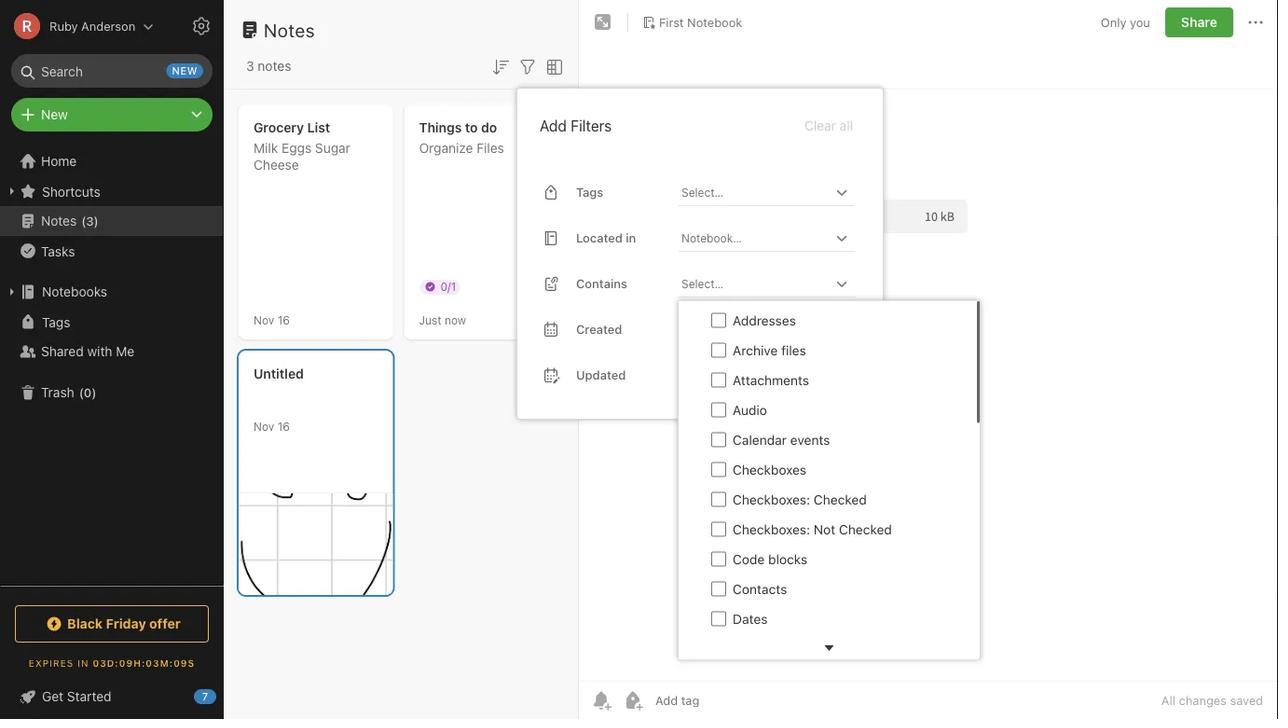 Task type: vqa. For each thing, say whether or not it's contained in the screenshot.
The Expand Note "image"
yes



Task type: locate. For each thing, give the bounding box(es) containing it.
( for trash
[[79, 385, 84, 399]]

1 vertical spatial tags
[[42, 314, 70, 329]]

tags up shared
[[42, 314, 70, 329]]

list
[[307, 120, 330, 135]]

1 nov from the top
[[254, 313, 274, 326]]

add filters image
[[517, 56, 539, 78]]

checkboxes:
[[733, 492, 810, 507], [733, 522, 810, 537]]

located in
[[576, 231, 636, 245]]

contacts
[[733, 581, 787, 597]]

notebooks link
[[0, 277, 223, 307]]

archive files
[[733, 343, 806, 358]]

eggs
[[282, 140, 312, 156]]

blocks
[[769, 551, 808, 567]]

)
[[94, 214, 99, 228], [92, 385, 96, 399]]

add
[[540, 117, 567, 135]]

ruby anderson
[[49, 19, 135, 33]]

1 vertical spatial (
[[79, 385, 84, 399]]

note window element
[[579, 0, 1279, 719]]

3 left notes
[[246, 58, 254, 74]]

row group
[[679, 301, 977, 719]]

Note Editor text field
[[579, 90, 1279, 681]]

addresses
[[733, 313, 796, 328]]

1 vertical spatial  input text field
[[680, 270, 831, 296]]

1 vertical spatial checkboxes:
[[733, 522, 810, 537]]

1 horizontal spatial notes
[[264, 19, 315, 41]]

1 checkboxes: from the top
[[733, 492, 810, 507]]

1 vertical spatial nov 16
[[254, 420, 290, 433]]

0 horizontal spatial notes
[[41, 213, 77, 228]]

all
[[840, 118, 853, 133]]

( right trash
[[79, 385, 84, 399]]

tags button
[[0, 307, 223, 337]]

) down shortcuts button
[[94, 214, 99, 228]]

3 notes
[[246, 58, 291, 74]]

Select255 checkbox
[[712, 402, 726, 417]]

) inside notes ( 3 )
[[94, 214, 99, 228]]

events
[[791, 432, 830, 447]]

sugar
[[315, 140, 351, 156]]

2 checkboxes: from the top
[[733, 522, 810, 537]]

expires
[[29, 657, 74, 668]]

checked
[[814, 492, 867, 507], [839, 522, 892, 537]]

) inside trash ( 0 )
[[92, 385, 96, 399]]

checkboxes: down "checkboxes"
[[733, 492, 810, 507]]

checkboxes
[[733, 462, 807, 477]]

2 nov 16 from the top
[[254, 420, 290, 433]]

Select254 checkbox
[[712, 372, 726, 387]]

thumbnail image
[[239, 493, 393, 595]]

View options field
[[539, 54, 566, 78]]

 input text field inside contains field
[[680, 270, 831, 296]]

notes up notes
[[264, 19, 315, 41]]

1 16 from the top
[[278, 313, 290, 326]]

all changes saved
[[1162, 693, 1264, 707]]

files
[[477, 140, 504, 156]]

Select253 checkbox
[[712, 342, 726, 357]]

first notebook button
[[636, 9, 749, 35]]

cheese
[[254, 157, 299, 173]]

 input text field inside tags field
[[680, 179, 831, 205]]

nov 16
[[254, 313, 290, 326], [254, 420, 290, 433]]

tags up located
[[576, 185, 604, 199]]

Select261 checkbox
[[712, 581, 726, 596]]

( inside trash ( 0 )
[[79, 385, 84, 399]]

updated
[[576, 368, 626, 382]]

tasks
[[41, 243, 75, 259]]

 input text field
[[680, 179, 831, 205], [680, 270, 831, 296]]

notes inside note list element
[[264, 19, 315, 41]]

16 up untitled
[[278, 313, 290, 326]]

checked up not
[[814, 492, 867, 507]]

Tags field
[[678, 179, 855, 206]]

checkboxes: checked
[[733, 492, 867, 507]]

trash ( 0 )
[[41, 385, 96, 400]]

me
[[116, 344, 135, 359]]

( inside notes ( 3 )
[[81, 214, 86, 228]]

checkboxes: not checked
[[733, 522, 892, 537]]

offer
[[149, 616, 181, 631]]

3 down shortcuts
[[86, 214, 94, 228]]

) for notes
[[94, 214, 99, 228]]

0 vertical spatial nov 16
[[254, 313, 290, 326]]

note list element
[[224, 0, 579, 719]]

) right trash
[[92, 385, 96, 399]]

0 vertical spatial notes
[[264, 19, 315, 41]]

Add filters field
[[517, 54, 539, 78]]

new
[[172, 65, 198, 77]]

( for notes
[[81, 214, 86, 228]]

black
[[67, 616, 103, 631]]

2 nov from the top
[[254, 420, 274, 433]]

0 vertical spatial )
[[94, 214, 99, 228]]

0/1
[[441, 280, 456, 293]]

1 vertical spatial 3
[[86, 214, 94, 228]]

nov 16 up untitled
[[254, 313, 290, 326]]

started
[[67, 689, 112, 704]]

0 vertical spatial tags
[[576, 185, 604, 199]]

first
[[659, 15, 684, 29]]

0 horizontal spatial tags
[[42, 314, 70, 329]]

dates
[[733, 611, 768, 627]]

nov down untitled
[[254, 420, 274, 433]]

filters
[[571, 117, 612, 135]]

tree
[[0, 146, 224, 585]]

do
[[481, 120, 497, 135]]

clear
[[805, 118, 836, 133]]

click to collapse image
[[217, 685, 231, 707]]

calendar
[[733, 432, 787, 447]]

2  input text field from the top
[[680, 270, 831, 296]]

1 vertical spatial )
[[92, 385, 96, 399]]

nov 16 down untitled
[[254, 420, 290, 433]]

black friday offer
[[67, 616, 181, 631]]

0 vertical spatial  input text field
[[680, 179, 831, 205]]

Select259 checkbox
[[712, 521, 726, 536]]

1 horizontal spatial tags
[[576, 185, 604, 199]]

with
[[87, 344, 112, 359]]

) for trash
[[92, 385, 96, 399]]

nov up untitled
[[254, 313, 274, 326]]

Sort options field
[[490, 54, 512, 78]]

tags
[[576, 185, 604, 199], [42, 314, 70, 329]]

more actions image
[[1245, 11, 1267, 34]]

0 vertical spatial checkboxes:
[[733, 492, 810, 507]]

3
[[246, 58, 254, 74], [86, 214, 94, 228]]

friday
[[106, 616, 146, 631]]

new
[[41, 107, 68, 122]]

checked right not
[[839, 522, 892, 537]]

contains
[[576, 277, 628, 291]]

expand note image
[[592, 11, 615, 34]]

 input text field up  input text field
[[680, 179, 831, 205]]

 input text field
[[680, 225, 831, 251]]

0 horizontal spatial 3
[[86, 214, 94, 228]]

code blocks
[[733, 551, 808, 567]]

More actions field
[[1245, 7, 1267, 37]]

 input text field for contains
[[680, 270, 831, 296]]

0
[[84, 385, 92, 399]]

0 vertical spatial 16
[[278, 313, 290, 326]]

share button
[[1166, 7, 1234, 37]]

notes
[[264, 19, 315, 41], [41, 213, 77, 228]]

2 16 from the top
[[278, 420, 290, 433]]

notes ( 3 )
[[41, 213, 99, 228]]

milk
[[254, 140, 278, 156]]

0 vertical spatial (
[[81, 214, 86, 228]]

(
[[81, 214, 86, 228], [79, 385, 84, 399]]

1 vertical spatial 16
[[278, 420, 290, 433]]

code
[[733, 551, 765, 567]]

1 vertical spatial nov
[[254, 420, 274, 433]]

( down shortcuts
[[81, 214, 86, 228]]

Select257 checkbox
[[712, 462, 726, 477]]

new button
[[11, 98, 213, 131]]

new search field
[[24, 54, 203, 88]]

notes up tasks
[[41, 213, 77, 228]]

0 vertical spatial 3
[[246, 58, 254, 74]]

 input text field up addresses
[[680, 270, 831, 296]]

clear all
[[805, 118, 853, 133]]

1 horizontal spatial 3
[[246, 58, 254, 74]]

notes inside tree
[[41, 213, 77, 228]]

notes for notes
[[264, 19, 315, 41]]

1 vertical spatial notes
[[41, 213, 77, 228]]

1  input text field from the top
[[680, 179, 831, 205]]

black friday offer button
[[15, 605, 209, 643]]

shared with me
[[41, 344, 135, 359]]

shortcuts button
[[0, 176, 223, 206]]

16 down untitled
[[278, 420, 290, 433]]

Located in field
[[678, 225, 855, 252]]

checkboxes: up code blocks
[[733, 522, 810, 537]]

0 vertical spatial nov
[[254, 313, 274, 326]]

Select256 checkbox
[[712, 432, 726, 447]]



Task type: describe. For each thing, give the bounding box(es) containing it.
03d:09h:03m:09s
[[93, 657, 195, 668]]

get
[[42, 689, 63, 704]]

things to do organize files
[[419, 120, 504, 156]]

notebooks
[[42, 284, 107, 299]]

Add tag field
[[654, 692, 794, 708]]

located
[[576, 231, 623, 245]]

home link
[[0, 146, 224, 176]]

attachments
[[733, 372, 809, 388]]

Contains field
[[678, 270, 855, 297]]

not
[[814, 522, 836, 537]]

shared
[[41, 344, 84, 359]]

calendar events
[[733, 432, 830, 447]]

home
[[41, 153, 77, 169]]

settings image
[[190, 15, 213, 37]]

tasks button
[[0, 236, 223, 266]]

only
[[1101, 15, 1127, 29]]

now
[[445, 313, 466, 326]]

share
[[1182, 14, 1218, 30]]

created
[[576, 322, 622, 336]]

3 inside notes ( 3 )
[[86, 214, 94, 228]]

things
[[419, 120, 462, 135]]

all
[[1162, 693, 1176, 707]]

Select263 checkbox
[[712, 641, 726, 656]]

add a reminder image
[[590, 689, 613, 712]]

3 inside note list element
[[246, 58, 254, 74]]

in
[[626, 231, 636, 245]]

Select258 checkbox
[[712, 492, 726, 506]]

0 vertical spatial checked
[[814, 492, 867, 507]]

ruby
[[49, 19, 78, 33]]

checkboxes: for checkboxes: not checked
[[733, 522, 810, 537]]

Select260 checkbox
[[712, 551, 726, 566]]

 input text field for tags
[[680, 179, 831, 205]]

untitled
[[254, 366, 304, 381]]

Account field
[[0, 7, 154, 45]]

changes
[[1179, 693, 1227, 707]]

to
[[465, 120, 478, 135]]

tree containing home
[[0, 146, 224, 585]]

saved
[[1230, 693, 1264, 707]]

Help and Learning task checklist field
[[0, 682, 224, 712]]

shared with me link
[[0, 337, 223, 367]]

notes
[[258, 58, 291, 74]]

row group containing addresses
[[679, 301, 977, 719]]

trash
[[41, 385, 74, 400]]

add filters
[[540, 117, 612, 135]]

archive
[[733, 343, 778, 358]]

add tag image
[[622, 689, 644, 712]]

Select262 checkbox
[[712, 611, 726, 626]]

7
[[202, 691, 208, 703]]

files
[[782, 343, 806, 358]]

grocery list milk eggs sugar cheese
[[254, 120, 351, 173]]

only you
[[1101, 15, 1151, 29]]

just now
[[419, 313, 466, 326]]

expires in 03d:09h:03m:09s
[[29, 657, 195, 668]]

grocery
[[254, 120, 304, 135]]

get started
[[42, 689, 112, 704]]

first notebook
[[659, 15, 743, 29]]

Select252 checkbox
[[712, 313, 726, 327]]

Search text field
[[24, 54, 200, 88]]

1 vertical spatial checked
[[839, 522, 892, 537]]

you
[[1130, 15, 1151, 29]]

audio
[[733, 402, 767, 418]]

notes for notes ( 3 )
[[41, 213, 77, 228]]

in
[[78, 657, 89, 668]]

notebook
[[687, 15, 743, 29]]

just
[[419, 313, 442, 326]]

expand notebooks image
[[5, 284, 20, 299]]

checkboxes: for checkboxes: checked
[[733, 492, 810, 507]]

shortcuts
[[42, 183, 101, 199]]

tags inside tags button
[[42, 314, 70, 329]]

clear all button
[[803, 115, 855, 137]]

organize
[[419, 140, 473, 156]]

anderson
[[81, 19, 135, 33]]

1 nov 16 from the top
[[254, 313, 290, 326]]



